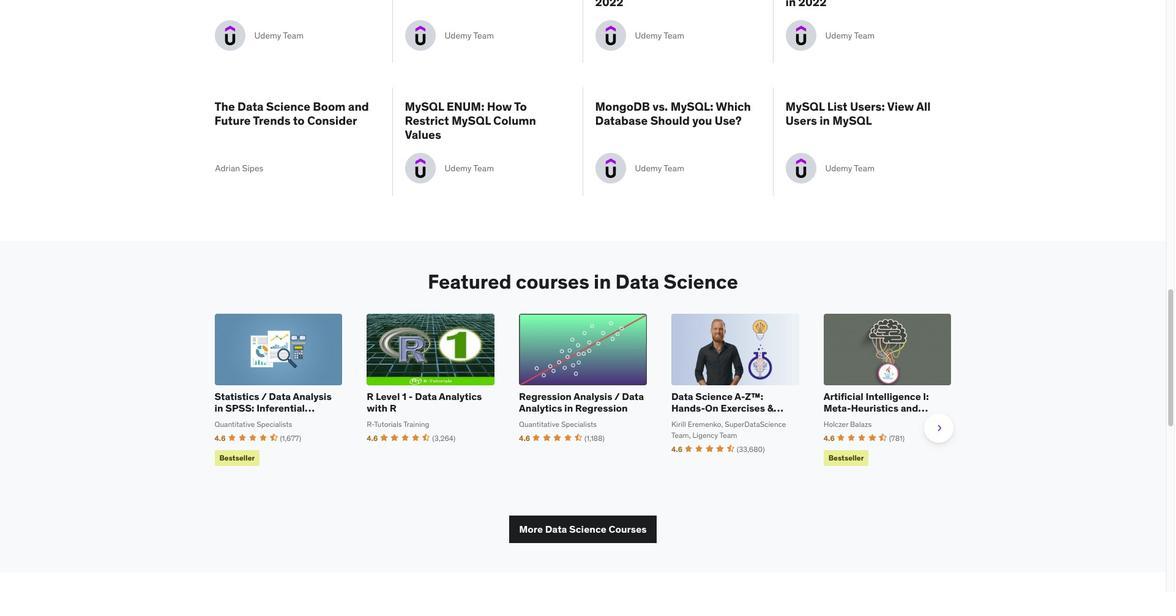 Task type: locate. For each thing, give the bounding box(es) containing it.
1 horizontal spatial and
[[901, 402, 919, 415]]

values
[[405, 127, 441, 142]]

1 horizontal spatial analytics
[[519, 402, 562, 415]]

bestseller for statistics
[[220, 454, 255, 463]]

quantitative down spss: at the bottom left of page
[[215, 420, 255, 429]]

featured
[[428, 270, 512, 295]]

udemy team
[[254, 30, 304, 41], [445, 30, 494, 41], [635, 30, 685, 41], [826, 30, 875, 41], [445, 163, 494, 174], [635, 163, 685, 174], [826, 163, 875, 174]]

meta-
[[824, 402, 851, 415]]

science
[[266, 99, 311, 114], [664, 270, 738, 295], [696, 391, 733, 403], [569, 523, 607, 535]]

statistics / data analysis in spss: inferential statistics
[[215, 391, 332, 426]]

mysql up values at the left top of page
[[405, 99, 444, 114]]

how
[[487, 99, 512, 114]]

2 bestseller from the left
[[829, 454, 864, 463]]

2 analysis from the left
[[574, 391, 613, 403]]

1 / from the left
[[261, 391, 267, 403]]

kirill eremenko, superdatascience team, ligency team
[[672, 420, 786, 440]]

/ inside statistics / data analysis in spss: inferential statistics
[[261, 391, 267, 403]]

spss:
[[225, 402, 254, 415]]

1 vertical spatial and
[[901, 402, 919, 415]]

1 vertical spatial statistics
[[215, 414, 259, 426]]

more data science courses
[[519, 523, 647, 535]]

1 horizontal spatial quantitative
[[519, 420, 560, 429]]

data inside data science a-z™: hands-on exercises & chatgpt bonus [2023]
[[672, 391, 694, 403]]

eremenko,
[[688, 420, 723, 429]]

boom
[[313, 99, 346, 114]]

(781)
[[889, 434, 905, 443]]

mongodb vs. mysql: which database should you use?
[[595, 99, 751, 128]]

4.6 for data science a-z™: hands-on exercises & chatgpt bonus [2023]
[[672, 445, 683, 454]]

specialists
[[257, 420, 292, 429], [561, 420, 597, 429]]

mysql left list
[[786, 99, 825, 114]]

in
[[820, 113, 830, 128], [594, 270, 611, 295], [215, 402, 223, 415], [565, 402, 573, 415], [858, 414, 867, 426]]

enum:
[[447, 99, 485, 114]]

r right with
[[390, 402, 397, 415]]

&
[[768, 402, 774, 415]]

udemy
[[254, 30, 281, 41], [445, 30, 472, 41], [635, 30, 662, 41], [826, 30, 853, 41], [445, 163, 472, 174], [635, 163, 662, 174], [826, 163, 853, 174]]

statistics
[[215, 391, 259, 403], [215, 414, 259, 426]]

1 specialists from the left
[[257, 420, 292, 429]]

data science a-z™: hands-on exercises & chatgpt bonus [2023] link
[[672, 391, 799, 426]]

consider
[[307, 113, 357, 128]]

ligency
[[693, 431, 718, 440]]

1 horizontal spatial specialists
[[561, 420, 597, 429]]

to
[[293, 113, 305, 128]]

and right "boom"
[[348, 99, 369, 114]]

chatgpt
[[672, 414, 713, 426]]

bestseller
[[220, 454, 255, 463], [829, 454, 864, 463]]

training
[[404, 420, 430, 429]]

holczer balazs
[[824, 420, 872, 429]]

quantitative
[[215, 420, 255, 429], [519, 420, 560, 429]]

all
[[917, 99, 931, 114]]

4.6 for artificial intelligence i: meta-heuristics and games in java
[[824, 434, 835, 443]]

4.6
[[215, 434, 226, 443], [367, 434, 378, 443], [519, 434, 530, 443], [824, 434, 835, 443], [672, 445, 683, 454]]

0 vertical spatial and
[[348, 99, 369, 114]]

data inside r level 1 - data analytics with r r-tutorials training
[[415, 391, 437, 403]]

bestseller down quantitative specialists
[[220, 454, 255, 463]]

should
[[651, 113, 690, 128]]

i:
[[924, 391, 929, 403]]

1 statistics from the top
[[215, 391, 259, 403]]

0 horizontal spatial analytics
[[439, 391, 482, 403]]

mysql list users: view all users in mysql
[[786, 99, 931, 128]]

and inside the artificial intelligence i: meta-heuristics and games in java
[[901, 402, 919, 415]]

0 horizontal spatial regression
[[519, 391, 572, 403]]

team inside kirill eremenko, superdatascience team, ligency team
[[720, 431, 737, 440]]

2 / from the left
[[615, 391, 620, 403]]

analysis up (1,188)
[[574, 391, 613, 403]]

team
[[283, 30, 304, 41], [474, 30, 494, 41], [664, 30, 685, 41], [854, 30, 875, 41], [474, 163, 494, 174], [664, 163, 685, 174], [854, 163, 875, 174], [720, 431, 737, 440]]

/
[[261, 391, 267, 403], [615, 391, 620, 403]]

analysis up (1,677)
[[293, 391, 332, 403]]

2 quantitative from the left
[[519, 420, 560, 429]]

featured courses in data science
[[428, 270, 738, 295]]

r
[[367, 391, 374, 403], [390, 402, 397, 415]]

the data science boom and future trends to consider link
[[215, 99, 380, 142]]

mysql left view
[[833, 113, 872, 128]]

2 specialists from the left
[[561, 420, 597, 429]]

column
[[494, 113, 536, 128]]

vs.
[[653, 99, 668, 114]]

0 horizontal spatial and
[[348, 99, 369, 114]]

holczer
[[824, 420, 849, 429]]

0 horizontal spatial /
[[261, 391, 267, 403]]

1 horizontal spatial bestseller
[[829, 454, 864, 463]]

bestseller down holczer balazs
[[829, 454, 864, 463]]

[2023]
[[747, 414, 778, 426]]

0 vertical spatial statistics
[[215, 391, 259, 403]]

1 horizontal spatial r
[[390, 402, 397, 415]]

1 analysis from the left
[[293, 391, 332, 403]]

to
[[514, 99, 527, 114]]

specialists down inferential at the left
[[257, 420, 292, 429]]

statistics / data analysis in spss: inferential statistics link
[[215, 391, 342, 426]]

courses
[[609, 523, 647, 535]]

data
[[238, 99, 264, 114], [616, 270, 660, 295], [269, 391, 291, 403], [415, 391, 437, 403], [622, 391, 644, 403], [672, 391, 694, 403], [545, 523, 567, 535]]

analysis
[[293, 391, 332, 403], [574, 391, 613, 403]]

0 horizontal spatial specialists
[[257, 420, 292, 429]]

r-
[[367, 420, 374, 429]]

analytics
[[439, 391, 482, 403], [519, 402, 562, 415]]

quantitative down regression analysis / data analytics in regression link
[[519, 420, 560, 429]]

mysql
[[405, 99, 444, 114], [786, 99, 825, 114], [452, 113, 491, 128], [833, 113, 872, 128]]

use?
[[715, 113, 742, 128]]

regression analysis / data analytics in regression link
[[519, 391, 647, 416]]

sipes
[[242, 163, 264, 174]]

r left level
[[367, 391, 374, 403]]

mysql left column
[[452, 113, 491, 128]]

specialists up (1,188)
[[561, 420, 597, 429]]

4.6 for regression analysis / data analytics in regression
[[519, 434, 530, 443]]

bestseller for in
[[829, 454, 864, 463]]

analytics inside regression analysis / data analytics in regression quantitative specialists
[[519, 402, 562, 415]]

heuristics
[[851, 402, 899, 415]]

in inside mysql list users: view all users in mysql
[[820, 113, 830, 128]]

0 horizontal spatial analysis
[[293, 391, 332, 403]]

and left i: on the right of the page
[[901, 402, 919, 415]]

balazs
[[851, 420, 872, 429]]

inferential
[[257, 402, 305, 415]]

hands-
[[672, 402, 705, 415]]

superdatascience
[[725, 420, 786, 429]]

in inside the artificial intelligence i: meta-heuristics and games in java
[[858, 414, 867, 426]]

0 horizontal spatial quantitative
[[215, 420, 255, 429]]

java
[[869, 414, 889, 426]]

1 horizontal spatial /
[[615, 391, 620, 403]]

1 horizontal spatial analysis
[[574, 391, 613, 403]]

4.6 for statistics / data analysis in spss: inferential statistics
[[215, 434, 226, 443]]

0 horizontal spatial bestseller
[[220, 454, 255, 463]]

1 bestseller from the left
[[220, 454, 255, 463]]



Task type: describe. For each thing, give the bounding box(es) containing it.
in inside statistics / data analysis in spss: inferential statistics
[[215, 402, 223, 415]]

0 horizontal spatial r
[[367, 391, 374, 403]]

(1,677)
[[280, 434, 301, 443]]

science inside the data science boom and future trends to consider
[[266, 99, 311, 114]]

mysql list users: view all users in mysql link
[[786, 99, 952, 142]]

specialists inside regression analysis / data analytics in regression quantitative specialists
[[561, 420, 597, 429]]

adrian
[[215, 163, 240, 174]]

r level 1 - data analytics with r r-tutorials training
[[367, 391, 482, 429]]

mongodb
[[595, 99, 650, 114]]

games
[[824, 414, 856, 426]]

1
[[402, 391, 407, 403]]

more
[[519, 523, 543, 535]]

(3,264)
[[432, 434, 456, 443]]

list
[[828, 99, 848, 114]]

science inside data science a-z™: hands-on exercises & chatgpt bonus [2023]
[[696, 391, 733, 403]]

artificial intelligence i: meta-heuristics and games in java
[[824, 391, 929, 426]]

/ inside regression analysis / data analytics in regression quantitative specialists
[[615, 391, 620, 403]]

(33,680)
[[737, 445, 765, 454]]

artificial intelligence i: meta-heuristics and games in java link
[[824, 391, 952, 426]]

1 horizontal spatial regression
[[575, 402, 628, 415]]

you
[[693, 113, 712, 128]]

view
[[888, 99, 914, 114]]

mysql enum: how to restrict mysql column values link
[[405, 99, 570, 142]]

4.6 for r level 1 - data analytics with r
[[367, 434, 378, 443]]

-
[[409, 391, 413, 403]]

regression analysis / data analytics in regression quantitative specialists
[[519, 391, 644, 429]]

more data science courses link
[[510, 516, 657, 544]]

analysis inside regression analysis / data analytics in regression quantitative specialists
[[574, 391, 613, 403]]

tutorials
[[374, 420, 402, 429]]

data inside statistics / data analysis in spss: inferential statistics
[[269, 391, 291, 403]]

level
[[376, 391, 400, 403]]

a-
[[735, 391, 745, 403]]

artificial
[[824, 391, 864, 403]]

which
[[716, 99, 751, 114]]

trends
[[253, 113, 291, 128]]

data inside the data science boom and future trends to consider
[[238, 99, 264, 114]]

1 quantitative from the left
[[215, 420, 255, 429]]

in inside regression analysis / data analytics in regression quantitative specialists
[[565, 402, 573, 415]]

on
[[705, 402, 719, 415]]

bonus
[[715, 414, 745, 426]]

data science a-z™: hands-on exercises & chatgpt bonus [2023]
[[672, 391, 778, 426]]

quantitative inside regression analysis / data analytics in regression quantitative specialists
[[519, 420, 560, 429]]

mysql enum: how to restrict mysql column values
[[405, 99, 536, 142]]

2 statistics from the top
[[215, 414, 259, 426]]

kirill
[[672, 420, 686, 429]]

mysql:
[[671, 99, 714, 114]]

the
[[215, 99, 235, 114]]

future
[[215, 113, 251, 128]]

database
[[595, 113, 648, 128]]

data inside regression analysis / data analytics in regression quantitative specialists
[[622, 391, 644, 403]]

r level 1 - data analytics with r link
[[367, 391, 495, 416]]

courses
[[516, 270, 590, 295]]

analytics inside r level 1 - data analytics with r r-tutorials training
[[439, 391, 482, 403]]

users:
[[850, 99, 885, 114]]

analysis inside statistics / data analysis in spss: inferential statistics
[[293, 391, 332, 403]]

exercises
[[721, 402, 765, 415]]

(1,188)
[[585, 434, 605, 443]]

users
[[786, 113, 817, 128]]

mongodb vs. mysql: which database should you use? link
[[595, 99, 761, 142]]

restrict
[[405, 113, 449, 128]]

intelligence
[[866, 391, 921, 403]]

adrian sipes
[[215, 163, 264, 174]]

quantitative specialists
[[215, 420, 292, 429]]

and inside the data science boom and future trends to consider
[[348, 99, 369, 114]]

the data science boom and future trends to consider
[[215, 99, 369, 128]]

with
[[367, 402, 388, 415]]

z™:
[[745, 391, 764, 403]]

team,
[[672, 431, 691, 440]]



Task type: vqa. For each thing, say whether or not it's contained in the screenshot.
MySQL:
yes



